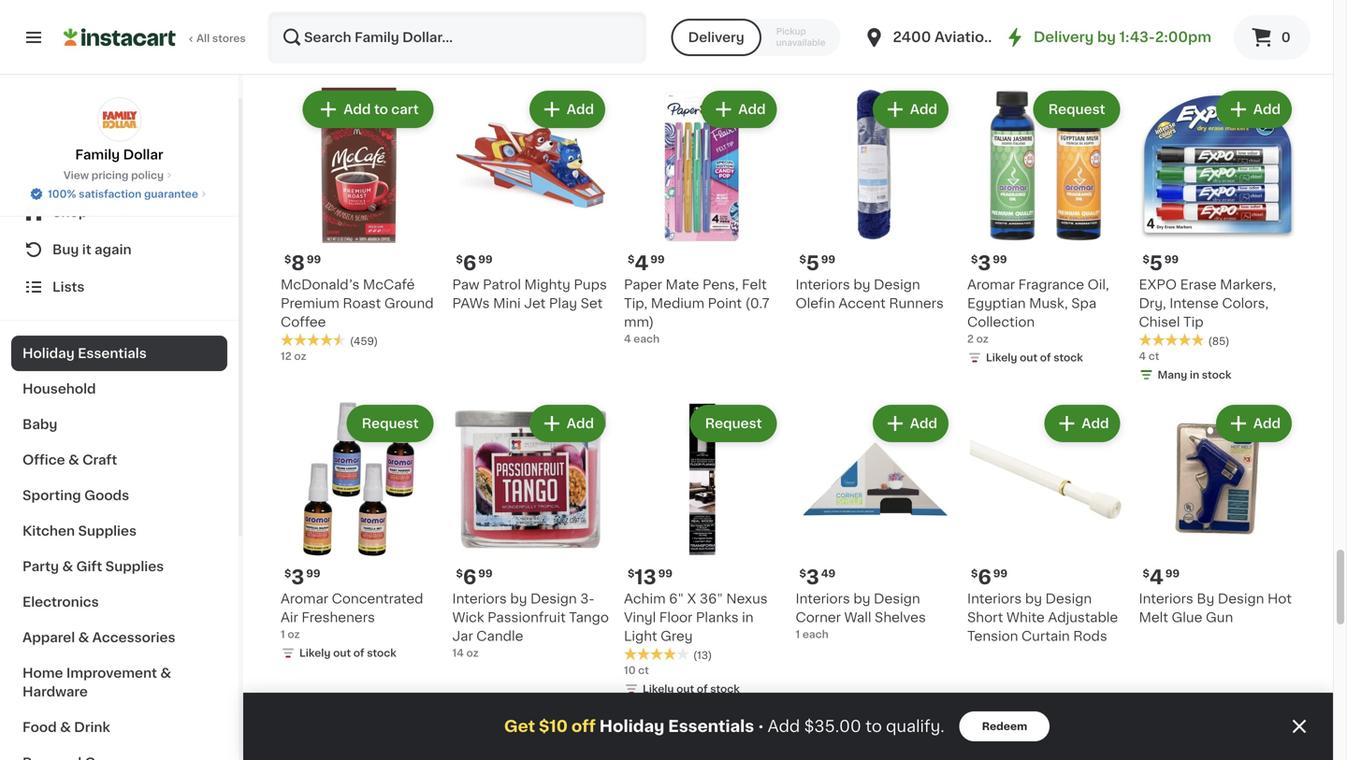 Task type: describe. For each thing, give the bounding box(es) containing it.
$ 3 49
[[799, 568, 835, 587]]

family dollar logo image
[[97, 97, 141, 142]]

add button for interiors by design olefin accent runners
[[874, 93, 947, 126]]

request for fragrance
[[1048, 103, 1105, 116]]

10
[[624, 666, 636, 676]]

by for olefin
[[854, 278, 870, 291]]

product group containing 8
[[281, 87, 437, 364]]

interiors by design 3- wick passionfruit tango jar candle 14 oz
[[452, 593, 609, 659]]

service type group
[[671, 19, 841, 56]]

add button for interiors by design hot melt glue gun
[[1218, 407, 1290, 441]]

rods
[[1073, 630, 1107, 643]]

food
[[22, 721, 57, 734]]

office & craft
[[22, 454, 117, 467]]

5 for interiors
[[806, 254, 819, 273]]

by for solid-
[[339, 5, 355, 18]]

all stores
[[196, 33, 246, 44]]

request button for fragrance
[[1035, 93, 1118, 126]]

party & gift supplies link
[[11, 549, 227, 585]]

achim 6" x 36" nexus vinyl floor planks in light grey
[[624, 593, 768, 643]]

roast inside mcdonald's mccafé premium roast ground coffee
[[343, 297, 381, 310]]

$ 5 99 for expo
[[1143, 254, 1179, 273]]

1 horizontal spatial of
[[697, 684, 708, 695]]

14
[[452, 648, 464, 659]]

buy it again link
[[11, 231, 227, 268]]

hdtv
[[1035, 5, 1073, 18]]

each inside interiors by design corner wall shelves 1 each
[[803, 630, 829, 640]]

by for 2:00pm
[[1097, 30, 1116, 44]]

intense
[[1170, 297, 1219, 310]]

melt
[[1139, 611, 1168, 624]]

again
[[95, 243, 132, 256]]

delivery for delivery by 1:43-2:00pm
[[1034, 30, 1094, 44]]

runners
[[889, 297, 944, 310]]

treatment tracker modal dialog
[[243, 693, 1333, 761]]

coffee for roast
[[1192, 24, 1237, 37]]

goods
[[84, 489, 129, 502]]

stock down aromar fragrance oil, egyptian musk, spa collection 2 oz
[[1054, 353, 1083, 363]]

each inside the paper mate pens, felt tip, medium point (0.7 mm) 4 each
[[634, 334, 660, 344]]

•
[[758, 719, 764, 734]]

$ 4 99 for interiors by design hot melt glue gun
[[1143, 568, 1180, 587]]

view pricing policy
[[64, 170, 164, 181]]

6"
[[669, 593, 684, 606]]

99 for interiors by design olefin accent runners
[[821, 254, 835, 265]]

$ for interiors by design short white adjustable tension curtain rods
[[971, 569, 978, 579]]

to inside treatment tracker modal dialog
[[865, 719, 882, 735]]

patrol
[[483, 278, 521, 291]]

markers,
[[1220, 278, 1276, 291]]

many in stock
[[1158, 370, 1231, 380]]

fragrance
[[1018, 278, 1084, 291]]

request for concentrated
[[362, 417, 419, 430]]

interiors for wall
[[796, 593, 850, 606]]

candle
[[476, 630, 523, 643]]

(189)
[[865, 44, 891, 55]]

oz inside aromar fragrance oil, egyptian musk, spa collection 2 oz
[[976, 334, 989, 344]]

qualify.
[[886, 719, 945, 735]]

2400 aviation dr button
[[863, 11, 1014, 64]]

play inside paw patrol mighty pups paws mini jet play set
[[549, 297, 577, 310]]

$ for mcdonald's mccafé premium roast ground coffee
[[284, 254, 291, 265]]

pricing
[[91, 170, 129, 181]]

100% satisfaction guarantee
[[48, 189, 198, 199]]

corner
[[796, 611, 841, 624]]

coffee for premium
[[281, 316, 326, 329]]

1:43-
[[1119, 30, 1155, 44]]

mcdonald's mccafé colombian k-cup pods
[[796, 5, 949, 37]]

0 vertical spatial holiday
[[22, 347, 75, 360]]

oz inside aromar concentrated air fresheners 1 oz
[[288, 630, 300, 640]]

interiors by design olefin accent runners
[[796, 278, 944, 310]]

2 inside ja-ru inc. play balloons 2 ct
[[624, 42, 630, 52]]

electronics link
[[11, 585, 227, 620]]

shag
[[358, 24, 392, 37]]

add button for interiors by design short white adjustable tension curtain rods
[[1046, 407, 1118, 441]]

3 for aromar concentrated air fresheners
[[291, 568, 304, 587]]

4 ct
[[1139, 351, 1159, 362]]

$ 4 99 for paper mate pens, felt tip, medium point (0.7 mm)
[[628, 254, 665, 273]]

bustelo
[[1174, 5, 1224, 18]]

ja-
[[624, 5, 646, 18]]

cart
[[391, 103, 419, 116]]

99 for achim 6" x 36" nexus vinyl floor planks in light grey
[[658, 569, 673, 579]]

12 oz
[[281, 351, 306, 362]]

design for adjustable
[[1045, 593, 1092, 606]]

mcdonald's for premium
[[281, 278, 360, 291]]

1 inside interiors by design corner wall shelves 1 each
[[796, 630, 800, 640]]

ge 1080p hdtv lifetime 40 miles range amplified indoor tv antenna
[[967, 5, 1122, 74]]

& inside home improvement & hardware
[[160, 667, 171, 680]]

24
[[452, 59, 466, 70]]

office
[[22, 454, 65, 467]]

mccafé for cup
[[878, 5, 930, 18]]

sporting goods
[[22, 489, 129, 502]]

add button for paw patrol mighty pups paws mini jet play set
[[531, 93, 603, 126]]

add button for paper mate pens, felt tip, medium point (0.7 mm)
[[703, 93, 775, 126]]

essentials inside treatment tracker modal dialog
[[668, 719, 754, 735]]

mccafé for ground
[[363, 278, 415, 291]]

13
[[635, 568, 656, 587]]

add button for interiors by design 3- wick passionfruit tango jar candle
[[531, 407, 603, 441]]

10 ct
[[624, 666, 649, 676]]

99 for aromar fragrance oil, egyptian musk, spa collection
[[993, 254, 1007, 265]]

indoor
[[1079, 43, 1122, 56]]

$ for interiors by design hot melt glue gun
[[1143, 569, 1150, 579]]

gun
[[1206, 611, 1233, 624]]

family
[[75, 148, 120, 161]]

ground for mccafé
[[384, 297, 434, 310]]

0 vertical spatial supplies
[[78, 525, 137, 538]]

& for gift
[[62, 560, 73, 573]]

amplified
[[1013, 43, 1076, 56]]

sporting
[[22, 489, 81, 502]]

air
[[281, 611, 298, 624]]

holiday essentials
[[22, 347, 147, 360]]

shop link
[[11, 194, 227, 231]]

collection
[[967, 316, 1035, 329]]

set
[[581, 297, 603, 310]]

$ 6 99 for paw patrol mighty pups paws mini jet play set
[[456, 254, 493, 273]]

likely for egyptian
[[986, 353, 1017, 363]]

lists
[[52, 281, 85, 294]]

kitchen supplies link
[[11, 514, 227, 549]]

home improvement & hardware
[[22, 667, 171, 699]]

stock down aromar concentrated air fresheners 1 oz
[[367, 648, 396, 659]]

each inside ★★★★★ 24 each
[[468, 59, 494, 70]]

k-
[[870, 24, 885, 37]]

99 for interiors by design short white adjustable tension curtain rods
[[993, 569, 1008, 579]]

family dollar
[[75, 148, 163, 161]]

play inside ja-ru inc. play balloons 2 ct
[[694, 5, 722, 18]]

design for runners
[[874, 278, 920, 291]]

adjustable
[[1048, 611, 1118, 624]]

product group containing 13
[[624, 401, 781, 701]]

accessories
[[92, 631, 175, 645]]

ja-ru inc. play balloons 2 ct
[[624, 5, 722, 52]]

★★★★★ inside crayola crayons, nontoxic ★★★★★
[[452, 42, 518, 55]]

oz inside product group
[[294, 351, 306, 362]]

36"
[[700, 593, 723, 606]]

(0.7
[[745, 297, 770, 310]]

medium
[[651, 297, 704, 310]]

aromar for egyptian
[[967, 278, 1015, 291]]

household
[[22, 383, 96, 396]]

0 button
[[1234, 15, 1311, 60]]

food & drink link
[[11, 710, 227, 746]]

$ for paw patrol mighty pups paws mini jet play set
[[456, 254, 463, 265]]

inc.
[[667, 5, 690, 18]]

out for egyptian
[[1020, 353, 1038, 363]]

100% satisfaction guarantee button
[[29, 183, 209, 202]]

$ for paper mate pens, felt tip, medium point (0.7 mm)
[[628, 254, 635, 265]]

& for drink
[[60, 721, 71, 734]]

party
[[22, 560, 59, 573]]

likely out of stock for egyptian
[[986, 353, 1083, 363]]

kitchen supplies
[[22, 525, 137, 538]]

wall
[[844, 611, 871, 624]]

likely out of stock inside product group
[[643, 684, 740, 695]]

all stores link
[[64, 11, 247, 64]]

buy it again
[[52, 243, 132, 256]]

vinyl
[[624, 611, 656, 624]]

4 inside the paper mate pens, felt tip, medium point (0.7 mm) 4 each
[[624, 334, 631, 344]]

miles
[[1046, 24, 1080, 37]]

baby link
[[11, 407, 227, 442]]

$ for expo erase markers, dry, intense colors, chisel tip
[[1143, 254, 1150, 265]]

solid-
[[281, 24, 319, 37]]

stock inside product group
[[710, 684, 740, 695]]

add button for expo erase markers, dry, intense colors, chisel tip
[[1218, 93, 1290, 126]]

view
[[64, 170, 89, 181]]



Task type: locate. For each thing, give the bounding box(es) containing it.
mcdonald's inside mcdonald's mccafé colombian k-cup pods
[[796, 5, 875, 18]]

redeem
[[982, 722, 1027, 732]]

ru
[[646, 5, 663, 18]]

delivery
[[1034, 30, 1094, 44], [688, 31, 744, 44]]

1 horizontal spatial each
[[634, 334, 660, 344]]

likely for fresheners
[[299, 648, 331, 659]]

99 right 13 in the left of the page
[[658, 569, 673, 579]]

drink
[[74, 721, 110, 734]]

99 for paper mate pens, felt tip, medium point (0.7 mm)
[[650, 254, 665, 265]]

aromar for fresheners
[[281, 593, 328, 606]]

oz down air
[[288, 630, 300, 640]]

1 horizontal spatial $ 5 99
[[1143, 254, 1179, 273]]

1 vertical spatial likely out of stock
[[299, 648, 396, 659]]

coffee up '(291)'
[[1192, 24, 1237, 37]]

stores
[[212, 33, 246, 44]]

interiors for wick
[[452, 593, 507, 606]]

interiors up wick
[[452, 593, 507, 606]]

$10
[[539, 719, 568, 735]]

oz inside interiors by design 3- wick passionfruit tango jar candle 14 oz
[[466, 648, 479, 659]]

0 vertical spatial $ 3 99
[[971, 254, 1007, 273]]

$ up air
[[284, 569, 291, 579]]

coffee inside café bustelo roast & ground coffee
[[1192, 24, 1237, 37]]

play
[[694, 5, 722, 18], [549, 297, 577, 310]]

$ up achim
[[628, 569, 635, 579]]

$ for aromar concentrated air fresheners
[[284, 569, 291, 579]]

$ 5 99 up olefin
[[799, 254, 835, 273]]

2:00pm
[[1155, 30, 1211, 44]]

design for shelves
[[874, 593, 920, 606]]

0 horizontal spatial request button
[[349, 407, 432, 441]]

tension
[[967, 630, 1018, 643]]

interiors by design solid-color shag area rugs button
[[281, 0, 437, 58]]

(13)
[[693, 651, 712, 661]]

ground for bustelo
[[1139, 24, 1188, 37]]

in inside achim 6" x 36" nexus vinyl floor planks in light grey
[[742, 611, 754, 624]]

$ for interiors by design olefin accent runners
[[799, 254, 806, 265]]

1 vertical spatial ground
[[384, 297, 434, 310]]

design up gun
[[1218, 593, 1264, 606]]

area
[[395, 24, 425, 37]]

design inside interiors by design short white adjustable tension curtain rods
[[1045, 593, 1092, 606]]

of for egyptian
[[1040, 353, 1051, 363]]

99 for paw patrol mighty pups paws mini jet play set
[[478, 254, 493, 265]]

$ for interiors by design corner wall shelves
[[799, 569, 806, 579]]

add
[[343, 103, 371, 116], [567, 103, 594, 116], [738, 103, 766, 116], [910, 103, 937, 116], [1253, 103, 1281, 116], [567, 417, 594, 430], [910, 417, 937, 430], [1082, 417, 1109, 430], [1253, 417, 1281, 430], [768, 719, 800, 735], [567, 732, 594, 745], [738, 732, 766, 745], [910, 732, 937, 745]]

by inside interiors by design solid-color shag area rugs
[[339, 5, 355, 18]]

interiors inside interiors by design corner wall shelves 1 each
[[796, 593, 850, 606]]

design for glue
[[1218, 593, 1264, 606]]

0 horizontal spatial 1
[[281, 630, 285, 640]]

1 horizontal spatial request button
[[692, 407, 775, 441]]

0 horizontal spatial each
[[468, 59, 494, 70]]

likely down collection
[[986, 353, 1017, 363]]

by up wall
[[854, 593, 870, 606]]

play up delivery button
[[694, 5, 722, 18]]

improvement
[[66, 667, 157, 680]]

out down collection
[[1020, 353, 1038, 363]]

1 vertical spatial likely
[[299, 648, 331, 659]]

1 horizontal spatial in
[[1190, 370, 1199, 380]]

0 horizontal spatial 2
[[624, 42, 630, 52]]

2 vertical spatial each
[[803, 630, 829, 640]]

4 down the 'mm)'
[[624, 334, 631, 344]]

in
[[1190, 370, 1199, 380], [742, 611, 754, 624]]

coffee inside mcdonald's mccafé premium roast ground coffee
[[281, 316, 326, 329]]

holiday right off
[[599, 719, 665, 735]]

$ 3 99 for aromar fragrance oil, egyptian musk, spa collection
[[971, 254, 1007, 273]]

0 vertical spatial 2
[[624, 42, 630, 52]]

99 up wick
[[478, 569, 493, 579]]

2 horizontal spatial 3
[[978, 254, 991, 273]]

out for fresheners
[[333, 648, 351, 659]]

ground inside mcdonald's mccafé premium roast ground coffee
[[384, 297, 434, 310]]

100%
[[48, 189, 76, 199]]

1 vertical spatial aromar
[[281, 593, 328, 606]]

$ 5 99 for interiors
[[799, 254, 835, 273]]

2 down collection
[[967, 334, 974, 344]]

$ 4 99 up "melt"
[[1143, 568, 1180, 587]]

$ 13 99
[[628, 568, 673, 587]]

add button
[[531, 93, 603, 126], [703, 93, 775, 126], [874, 93, 947, 126], [1218, 93, 1290, 126], [531, 407, 603, 441], [874, 407, 947, 441], [1046, 407, 1118, 441], [1218, 407, 1290, 441], [531, 721, 603, 755], [703, 721, 775, 755], [874, 721, 947, 755]]

1 vertical spatial roast
[[343, 297, 381, 310]]

0 horizontal spatial likely out of stock
[[299, 648, 396, 659]]

0 vertical spatial likely out of stock
[[986, 353, 1083, 363]]

add inside button
[[343, 103, 371, 116]]

1 horizontal spatial 2
[[967, 334, 974, 344]]

by left the 1:43-
[[1097, 30, 1116, 44]]

musk,
[[1029, 297, 1068, 310]]

1 vertical spatial $ 4 99
[[1143, 568, 1180, 587]]

1 vertical spatial mccafé
[[363, 278, 415, 291]]

hardware
[[22, 686, 88, 699]]

mccafé up (459)
[[363, 278, 415, 291]]

5 up expo at the top
[[1150, 254, 1163, 273]]

1 horizontal spatial mcdonald's
[[796, 5, 875, 18]]

by inside interiors by design 3- wick passionfruit tango jar candle 14 oz
[[510, 593, 527, 606]]

99 up short
[[993, 569, 1008, 579]]

0 horizontal spatial in
[[742, 611, 754, 624]]

design up passionfruit
[[530, 593, 577, 606]]

food & drink
[[22, 721, 110, 734]]

99 up paper
[[650, 254, 665, 265]]

6 for interiors by design 3- wick passionfruit tango jar candle
[[463, 568, 476, 587]]

ge 1080p hdtv lifetime 40 miles range amplified indoor tv antenna button
[[967, 0, 1124, 74]]

0 horizontal spatial $ 3 99
[[284, 568, 320, 587]]

0 horizontal spatial essentials
[[78, 347, 147, 360]]

Search field
[[269, 13, 645, 62]]

delivery down inc.
[[688, 31, 744, 44]]

chisel
[[1139, 316, 1180, 329]]

ct inside group
[[638, 666, 649, 676]]

delivery down hdtv
[[1034, 30, 1094, 44]]

by inside interiors by design corner wall shelves 1 each
[[854, 593, 870, 606]]

& left gift
[[62, 560, 73, 573]]

1 1 from the left
[[281, 630, 285, 640]]

$ up paw
[[456, 254, 463, 265]]

likely out of stock for fresheners
[[299, 648, 396, 659]]

glue
[[1172, 611, 1203, 624]]

aromar inside aromar concentrated air fresheners 1 oz
[[281, 593, 328, 606]]

2 vertical spatial likely out of stock
[[643, 684, 740, 695]]

design inside interiors by design hot melt glue gun
[[1218, 593, 1264, 606]]

craft
[[82, 454, 117, 467]]

premium
[[281, 297, 339, 310]]

& inside café bustelo roast & ground coffee
[[1269, 5, 1279, 18]]

ground down the café
[[1139, 24, 1188, 37]]

$ 6 99 up paw
[[456, 254, 493, 273]]

1 vertical spatial in
[[742, 611, 754, 624]]

request button for concentrated
[[349, 407, 432, 441]]

by up color
[[339, 5, 355, 18]]

supplies down goods
[[78, 525, 137, 538]]

6 up paw
[[463, 254, 476, 273]]

delivery by 1:43-2:00pm
[[1034, 30, 1211, 44]]

0 vertical spatial out
[[1020, 353, 1038, 363]]

apparel & accessories link
[[11, 620, 227, 656]]

erase
[[1180, 278, 1217, 291]]

0 vertical spatial each
[[468, 59, 494, 70]]

out down (13)
[[676, 684, 694, 695]]

$ 3 99 up egyptian
[[971, 254, 1007, 273]]

3 for aromar fragrance oil, egyptian musk, spa collection
[[978, 254, 991, 273]]

tip,
[[624, 297, 648, 310]]

$ inside $ 8 99
[[284, 254, 291, 265]]

$ 6 99 for interiors by design 3- wick passionfruit tango jar candle
[[456, 568, 493, 587]]

nontoxic
[[452, 24, 512, 37]]

design inside interiors by design solid-color shag area rugs
[[359, 5, 405, 18]]

likely down fresheners
[[299, 648, 331, 659]]

1 vertical spatial out
[[333, 648, 351, 659]]

by inside interiors by design olefin accent runners
[[854, 278, 870, 291]]

1 horizontal spatial aromar
[[967, 278, 1015, 291]]

0 horizontal spatial mccafé
[[363, 278, 415, 291]]

2 horizontal spatial likely out of stock
[[986, 353, 1083, 363]]

aromar up air
[[281, 593, 328, 606]]

each down corner
[[803, 630, 829, 640]]

essentials
[[78, 347, 147, 360], [668, 719, 754, 735]]

antenna
[[988, 61, 1043, 74]]

café
[[1139, 5, 1170, 18]]

add to cart
[[343, 103, 419, 116]]

3 for interiors by design corner wall shelves
[[806, 568, 819, 587]]

holiday up household
[[22, 347, 75, 360]]

ct right the 10
[[638, 666, 649, 676]]

likely out of stock down aromar fragrance oil, egyptian musk, spa collection 2 oz
[[986, 353, 1083, 363]]

ct down balloons
[[633, 42, 644, 52]]

$ up wick
[[456, 569, 463, 579]]

1 horizontal spatial to
[[865, 719, 882, 735]]

0 vertical spatial play
[[694, 5, 722, 18]]

0 vertical spatial coffee
[[1192, 24, 1237, 37]]

1 vertical spatial supplies
[[105, 560, 164, 573]]

café bustelo roast & ground coffee
[[1139, 5, 1279, 37]]

6 for paw patrol mighty pups paws mini jet play set
[[463, 254, 476, 273]]

0 vertical spatial essentials
[[78, 347, 147, 360]]

stock down (85)
[[1202, 370, 1231, 380]]

oz down collection
[[976, 334, 989, 344]]

instacart logo image
[[64, 26, 176, 49]]

tip
[[1183, 316, 1204, 329]]

2 down balloons
[[624, 42, 630, 52]]

99 up fresheners
[[306, 569, 320, 579]]

aromar inside aromar fragrance oil, egyptian musk, spa collection 2 oz
[[967, 278, 1015, 291]]

interiors inside interiors by design 3- wick passionfruit tango jar candle 14 oz
[[452, 593, 507, 606]]

0 vertical spatial roast
[[1227, 5, 1265, 18]]

99 up egyptian
[[993, 254, 1007, 265]]

99 for interiors by design hot melt glue gun
[[1165, 569, 1180, 579]]

floor
[[659, 611, 693, 624]]

by up white
[[1025, 593, 1042, 606]]

1 horizontal spatial likely out of stock
[[643, 684, 740, 695]]

in right many
[[1190, 370, 1199, 380]]

2 horizontal spatial request
[[1048, 103, 1105, 116]]

by inside interiors by design short white adjustable tension curtain rods
[[1025, 593, 1042, 606]]

request inside product group
[[705, 417, 762, 430]]

99 for mcdonald's mccafé premium roast ground coffee
[[307, 254, 321, 265]]

interiors up corner
[[796, 593, 850, 606]]

dollar
[[123, 148, 163, 161]]

0 horizontal spatial mcdonald's
[[281, 278, 360, 291]]

$ 6 99
[[456, 254, 493, 273], [456, 568, 493, 587], [971, 568, 1008, 587]]

$ up "melt"
[[1143, 569, 1150, 579]]

interiors for white
[[967, 593, 1022, 606]]

ct up many
[[1149, 351, 1159, 362]]

1 horizontal spatial 5
[[1150, 254, 1163, 273]]

colombian
[[796, 24, 867, 37]]

0 horizontal spatial to
[[374, 103, 388, 116]]

of down aromar fragrance oil, egyptian musk, spa collection 2 oz
[[1040, 353, 1051, 363]]

interiors for accent
[[796, 278, 850, 291]]

0 horizontal spatial of
[[353, 648, 364, 659]]

$ 4 99
[[628, 254, 665, 273], [1143, 568, 1180, 587]]

0 horizontal spatial likely
[[299, 648, 331, 659]]

by for 3-
[[510, 593, 527, 606]]

out down fresheners
[[333, 648, 351, 659]]

interiors for melt
[[1139, 593, 1193, 606]]

interiors up short
[[967, 593, 1022, 606]]

$ 4 99 up paper
[[628, 254, 665, 273]]

40
[[1024, 24, 1042, 37]]

interiors inside interiors by design hot melt glue gun
[[1139, 593, 1193, 606]]

6 for interiors by design short white adjustable tension curtain rods
[[978, 568, 991, 587]]

out inside product group
[[676, 684, 694, 695]]

1 vertical spatial $ 3 99
[[284, 568, 320, 587]]

1 down air
[[281, 630, 285, 640]]

1 horizontal spatial likely
[[643, 684, 674, 695]]

99 inside $ 8 99
[[307, 254, 321, 265]]

2 horizontal spatial request button
[[1035, 93, 1118, 126]]

1 vertical spatial essentials
[[668, 719, 754, 735]]

mcdonald's for colombian
[[796, 5, 875, 18]]

0 horizontal spatial coffee
[[281, 316, 326, 329]]

ground inside café bustelo roast & ground coffee
[[1139, 24, 1188, 37]]

& for craft
[[68, 454, 79, 467]]

design inside interiors by design 3- wick passionfruit tango jar candle 14 oz
[[530, 593, 577, 606]]

1 horizontal spatial coffee
[[1192, 24, 1237, 37]]

white
[[1007, 611, 1045, 624]]

12
[[281, 351, 292, 362]]

1 vertical spatial mcdonald's
[[281, 278, 360, 291]]

$ 6 99 up wick
[[456, 568, 493, 587]]

pups
[[574, 278, 607, 291]]

holiday
[[22, 347, 75, 360], [599, 719, 665, 735]]

pods
[[916, 24, 949, 37]]

$ 3 99 up air
[[284, 568, 320, 587]]

0 horizontal spatial holiday
[[22, 347, 75, 360]]

request button
[[1035, 93, 1118, 126], [349, 407, 432, 441], [692, 407, 775, 441]]

4 up paper
[[635, 254, 649, 273]]

supplies down kitchen supplies link
[[105, 560, 164, 573]]

$ up olefin
[[799, 254, 806, 265]]

1 horizontal spatial ground
[[1139, 24, 1188, 37]]

jar
[[452, 630, 473, 643]]

0 vertical spatial aromar
[[967, 278, 1015, 291]]

0 vertical spatial mccafé
[[878, 5, 930, 18]]

99 for expo erase markers, dry, intense colors, chisel tip
[[1165, 254, 1179, 265]]

of down aromar concentrated air fresheners 1 oz
[[353, 648, 364, 659]]

mcdonald's inside mcdonald's mccafé premium roast ground coffee
[[281, 278, 360, 291]]

1 horizontal spatial essentials
[[668, 719, 754, 735]]

& right bustelo at the top right of page
[[1269, 5, 1279, 18]]

1 horizontal spatial $ 4 99
[[1143, 568, 1180, 587]]

0 horizontal spatial $ 5 99
[[799, 254, 835, 273]]

0 horizontal spatial delivery
[[688, 31, 744, 44]]

to inside button
[[374, 103, 388, 116]]

$ inside $ 13 99
[[628, 569, 635, 579]]

mccafé inside mcdonald's mccafé colombian k-cup pods
[[878, 5, 930, 18]]

tv
[[967, 61, 984, 74]]

1 5 from the left
[[806, 254, 819, 273]]

49
[[821, 569, 835, 579]]

1080p
[[990, 5, 1031, 18]]

0 horizontal spatial play
[[549, 297, 577, 310]]

of down (13)
[[697, 684, 708, 695]]

ct inside ja-ru inc. play balloons 2 ct
[[633, 42, 644, 52]]

1 horizontal spatial roast
[[1227, 5, 1265, 18]]

roast inside café bustelo roast & ground coffee
[[1227, 5, 1265, 18]]

likely out of stock down (13)
[[643, 684, 740, 695]]

interiors inside interiors by design olefin accent runners
[[796, 278, 850, 291]]

design inside interiors by design olefin accent runners
[[874, 278, 920, 291]]

design for shag
[[359, 5, 405, 18]]

3 left '49'
[[806, 568, 819, 587]]

99 up "patrol"
[[478, 254, 493, 265]]

by up accent
[[854, 278, 870, 291]]

product group
[[281, 87, 437, 364], [452, 87, 609, 313], [624, 87, 781, 347], [796, 87, 952, 313], [967, 87, 1124, 369], [1139, 87, 1296, 386], [281, 401, 437, 665], [452, 401, 609, 661], [624, 401, 781, 701], [796, 401, 952, 642], [967, 401, 1124, 646], [1139, 401, 1296, 627], [452, 716, 609, 761], [624, 716, 781, 761], [796, 716, 952, 761], [967, 716, 1124, 761], [1139, 716, 1296, 761]]

2 5 from the left
[[1150, 254, 1163, 273]]

lists link
[[11, 268, 227, 306]]

0 horizontal spatial aromar
[[281, 593, 328, 606]]

4 up "melt"
[[1150, 568, 1164, 587]]

range
[[967, 43, 1010, 56]]

interiors
[[281, 5, 335, 18], [796, 278, 850, 291], [452, 593, 507, 606], [796, 593, 850, 606], [967, 593, 1022, 606], [1139, 593, 1193, 606]]

1 horizontal spatial delivery
[[1034, 30, 1094, 44]]

& down "accessories"
[[160, 667, 171, 680]]

1 horizontal spatial mccafé
[[878, 5, 930, 18]]

mccafé up cup at right top
[[878, 5, 930, 18]]

1 vertical spatial ct
[[1149, 351, 1159, 362]]

1 horizontal spatial 3
[[806, 568, 819, 587]]

delivery by 1:43-2:00pm link
[[1004, 26, 1211, 49]]

0 horizontal spatial $ 4 99
[[628, 254, 665, 273]]

$ 6 99 for interiors by design short white adjustable tension curtain rods
[[971, 568, 1008, 587]]

add button for interiors by design corner wall shelves
[[874, 407, 947, 441]]

& left craft
[[68, 454, 79, 467]]

likely inside product group
[[643, 684, 674, 695]]

99
[[307, 254, 321, 265], [478, 254, 493, 265], [650, 254, 665, 265], [821, 254, 835, 265], [993, 254, 1007, 265], [1165, 254, 1179, 265], [306, 569, 320, 579], [478, 569, 493, 579], [658, 569, 673, 579], [993, 569, 1008, 579], [1165, 569, 1180, 579]]

coffee down premium
[[281, 316, 326, 329]]

2 horizontal spatial each
[[803, 630, 829, 640]]

$ up short
[[971, 569, 978, 579]]

6 up short
[[978, 568, 991, 587]]

2 horizontal spatial likely
[[986, 353, 1017, 363]]

design inside interiors by design corner wall shelves 1 each
[[874, 593, 920, 606]]

99 inside $ 13 99
[[658, 569, 673, 579]]

1 inside aromar concentrated air fresheners 1 oz
[[281, 630, 285, 640]]

mcdonald's up colombian
[[796, 5, 875, 18]]

ct for 5
[[1149, 351, 1159, 362]]

design up 'shag'
[[359, 5, 405, 18]]

to right $35.00
[[865, 719, 882, 735]]

supplies
[[78, 525, 137, 538], [105, 560, 164, 573]]

interiors by design hot melt glue gun
[[1139, 593, 1292, 624]]

pens,
[[703, 278, 739, 291]]

5 up olefin
[[806, 254, 819, 273]]

2 vertical spatial likely
[[643, 684, 674, 695]]

5 for expo
[[1150, 254, 1163, 273]]

curtain
[[1022, 630, 1070, 643]]

0 vertical spatial to
[[374, 103, 388, 116]]

99 up olefin
[[821, 254, 835, 265]]

$ inside $ 3 49
[[799, 569, 806, 579]]

in down nexus
[[742, 611, 754, 624]]

2 horizontal spatial out
[[1020, 353, 1038, 363]]

$ up expo at the top
[[1143, 254, 1150, 265]]

0 horizontal spatial out
[[333, 648, 351, 659]]

many
[[1158, 370, 1187, 380]]

add inside treatment tracker modal dialog
[[768, 719, 800, 735]]

0 vertical spatial mcdonald's
[[796, 5, 875, 18]]

3 up egyptian
[[978, 254, 991, 273]]

by up passionfruit
[[510, 593, 527, 606]]

1 down corner
[[796, 630, 800, 640]]

1 vertical spatial play
[[549, 297, 577, 310]]

delivery for delivery
[[688, 31, 744, 44]]

2 inside aromar fragrance oil, egyptian musk, spa collection 2 oz
[[967, 334, 974, 344]]

spa
[[1071, 297, 1097, 310]]

mccafé inside mcdonald's mccafé premium roast ground coffee
[[363, 278, 415, 291]]

& for accessories
[[78, 631, 89, 645]]

colors,
[[1222, 297, 1269, 310]]

2 1 from the left
[[796, 630, 800, 640]]

3 up air
[[291, 568, 304, 587]]

1 vertical spatial coffee
[[281, 316, 326, 329]]

1
[[281, 630, 285, 640], [796, 630, 800, 640]]

$ for interiors by design 3- wick passionfruit tango jar candle
[[456, 569, 463, 579]]

1 vertical spatial 2
[[967, 334, 974, 344]]

oz right 12
[[294, 351, 306, 362]]

1 horizontal spatial 1
[[796, 630, 800, 640]]

$ 8 99
[[284, 254, 321, 273]]

0 vertical spatial of
[[1040, 353, 1051, 363]]

$ up paper
[[628, 254, 635, 265]]

2 $ 5 99 from the left
[[1143, 254, 1179, 273]]

99 for interiors by design 3- wick passionfruit tango jar candle
[[478, 569, 493, 579]]

it
[[82, 243, 91, 256]]

aromar fragrance oil, egyptian musk, spa collection 2 oz
[[967, 278, 1109, 344]]

of for fresheners
[[353, 648, 364, 659]]

color
[[319, 24, 355, 37]]

delivery inside button
[[688, 31, 744, 44]]

6 up wick
[[463, 568, 476, 587]]

0 vertical spatial in
[[1190, 370, 1199, 380]]

99 for aromar concentrated air fresheners
[[306, 569, 320, 579]]

by for short
[[1025, 593, 1042, 606]]

1 horizontal spatial request
[[705, 417, 762, 430]]

$ for achim 6" x 36" nexus vinyl floor planks in light grey
[[628, 569, 635, 579]]

design up adjustable at bottom right
[[1045, 593, 1092, 606]]

essentials up household link
[[78, 347, 147, 360]]

oz right 14
[[466, 648, 479, 659]]

crayola crayons, nontoxic ★★★★★
[[452, 5, 565, 55]]

$ 3 99 for aromar concentrated air fresheners
[[284, 568, 320, 587]]

1 $ 5 99 from the left
[[799, 254, 835, 273]]

interiors for color
[[281, 5, 335, 18]]

None search field
[[268, 11, 647, 64]]

design up runners
[[874, 278, 920, 291]]

interiors by design corner wall shelves 1 each
[[796, 593, 926, 640]]

likely out of stock down fresheners
[[299, 648, 396, 659]]

0 horizontal spatial 3
[[291, 568, 304, 587]]

8
[[291, 254, 305, 273]]

interiors up solid-
[[281, 5, 335, 18]]

4 down chisel
[[1139, 351, 1146, 362]]

expo
[[1139, 278, 1177, 291]]

mm)
[[624, 316, 654, 329]]

by for corner
[[854, 593, 870, 606]]

off
[[572, 719, 596, 735]]

paper mate pens, felt tip, medium point (0.7 mm) 4 each
[[624, 278, 770, 344]]

0 horizontal spatial roast
[[343, 297, 381, 310]]

2 vertical spatial ct
[[638, 666, 649, 676]]

$ for aromar fragrance oil, egyptian musk, spa collection
[[971, 254, 978, 265]]

roast up '(291)'
[[1227, 5, 1265, 18]]

2 vertical spatial out
[[676, 684, 694, 695]]

1 horizontal spatial play
[[694, 5, 722, 18]]

(291)
[[1208, 44, 1234, 55]]

apparel & accessories
[[22, 631, 175, 645]]

1 vertical spatial of
[[353, 648, 364, 659]]

$ left '49'
[[799, 569, 806, 579]]

0 vertical spatial ct
[[633, 42, 644, 52]]

1 horizontal spatial holiday
[[599, 719, 665, 735]]

interiors inside interiors by design solid-color shag area rugs
[[281, 5, 335, 18]]

ct for 13
[[638, 666, 649, 676]]

2 vertical spatial of
[[697, 684, 708, 695]]

holiday inside treatment tracker modal dialog
[[599, 719, 665, 735]]

dry,
[[1139, 297, 1166, 310]]

0 vertical spatial ground
[[1139, 24, 1188, 37]]

design for passionfruit
[[530, 593, 577, 606]]

1 horizontal spatial out
[[676, 684, 694, 695]]

0 horizontal spatial ground
[[384, 297, 434, 310]]

jet
[[524, 297, 546, 310]]

(459)
[[350, 336, 378, 347]]

1 vertical spatial each
[[634, 334, 660, 344]]

balloons
[[624, 24, 680, 37]]

interiors inside interiors by design short white adjustable tension curtain rods
[[967, 593, 1022, 606]]



Task type: vqa. For each thing, say whether or not it's contained in the screenshot.


